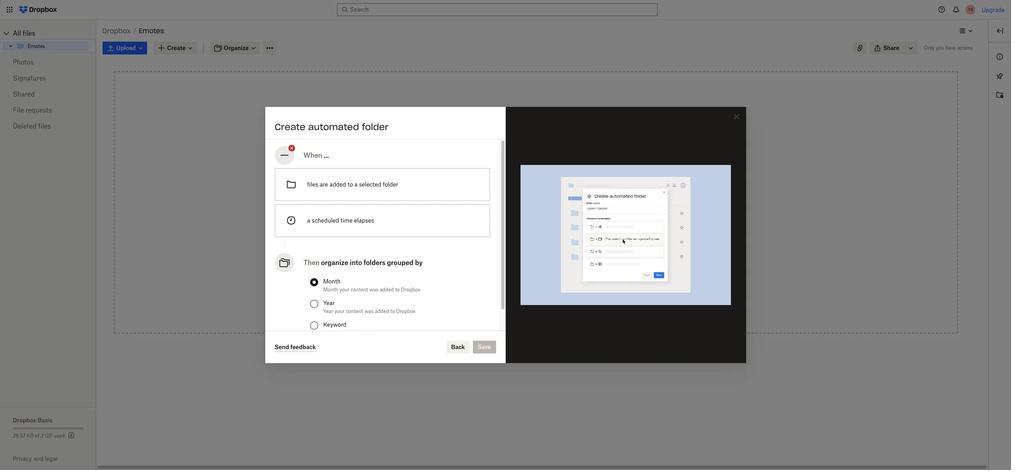 Task type: vqa. For each thing, say whether or not it's contained in the screenshot.
Close image
no



Task type: locate. For each thing, give the bounding box(es) containing it.
files down file requests link
[[38, 122, 51, 130]]

open details pane image
[[995, 26, 1005, 36]]

was up keyword group by specific keywords
[[365, 309, 374, 315]]

0 horizontal spatial a
[[307, 217, 310, 224]]

files inside more ways to add content element
[[511, 265, 523, 272]]

1 vertical spatial access
[[540, 288, 558, 295]]

2
[[41, 433, 44, 439]]

0 vertical spatial access
[[957, 45, 973, 51]]

share left only
[[883, 44, 900, 51]]

from
[[537, 220, 549, 227], [507, 243, 520, 250]]

1 horizontal spatial from
[[537, 220, 549, 227]]

files inside "drop files here to upload, or use the 'upload' button"
[[517, 151, 528, 158]]

0 horizontal spatial access
[[540, 288, 558, 295]]

keyword
[[323, 321, 347, 328]]

time
[[341, 217, 353, 224]]

files for request
[[511, 265, 523, 272]]

0 vertical spatial a
[[355, 181, 358, 188]]

to down month month your content was added to dropbox
[[390, 309, 395, 315]]

files for all
[[23, 29, 35, 37]]

1 vertical spatial and
[[33, 456, 43, 463]]

1 horizontal spatial by
[[415, 259, 423, 267]]

files
[[23, 29, 35, 37], [38, 122, 51, 130], [517, 151, 528, 158], [307, 181, 318, 188], [511, 265, 523, 272]]

this right be
[[564, 265, 574, 272]]

0 vertical spatial was
[[369, 287, 379, 293]]

1 vertical spatial was
[[365, 309, 374, 315]]

only you have access
[[924, 45, 973, 51]]

deleted files
[[13, 122, 51, 130]]

to inside year year your content was added to dropbox
[[390, 309, 395, 315]]

was inside month month your content was added to dropbox
[[369, 287, 379, 293]]

your inside more ways to add content element
[[551, 220, 563, 227]]

specific
[[346, 330, 363, 336]]

files left be
[[511, 265, 523, 272]]

emotes link
[[16, 41, 89, 51]]

0 vertical spatial year
[[323, 300, 335, 307]]

files inside tree
[[23, 29, 35, 37]]

Year radio
[[310, 300, 318, 308]]

your for year
[[335, 309, 345, 315]]

1 horizontal spatial emotes
[[139, 27, 164, 35]]

1 vertical spatial by
[[339, 330, 344, 336]]

files right all
[[23, 29, 35, 37]]

'upload'
[[530, 160, 551, 166]]

and inside more ways to add content element
[[505, 288, 515, 295]]

a
[[355, 181, 358, 188], [307, 217, 310, 224]]

0 horizontal spatial by
[[339, 330, 344, 336]]

to right be
[[557, 265, 562, 272]]

a left scheduled
[[307, 217, 310, 224]]

to
[[543, 151, 549, 158], [348, 181, 353, 188], [532, 200, 537, 207], [524, 265, 529, 272], [557, 265, 562, 272], [395, 287, 400, 293], [560, 288, 565, 295], [390, 309, 395, 315]]

and left manage
[[505, 288, 515, 295]]

1 horizontal spatial access
[[957, 45, 973, 51]]

here
[[530, 151, 542, 158]]

dropbox inside year year your content was added to dropbox
[[396, 309, 416, 315]]

feedback
[[290, 344, 316, 351]]

was
[[369, 287, 379, 293], [365, 309, 374, 315]]

to left the selected
[[348, 181, 353, 188]]

1 horizontal spatial a
[[355, 181, 358, 188]]

to left add
[[532, 200, 537, 207]]

and left legal
[[33, 456, 43, 463]]

added
[[330, 181, 346, 188], [539, 265, 556, 272], [380, 287, 394, 293], [375, 309, 389, 315]]

year right year option
[[323, 300, 335, 307]]

2 vertical spatial this
[[566, 288, 576, 295]]

2 vertical spatial content
[[346, 309, 363, 315]]

shared link
[[13, 86, 83, 102]]

0 vertical spatial your
[[551, 220, 563, 227]]

1 vertical spatial content
[[351, 287, 368, 293]]

share inside more ways to add content element
[[487, 288, 503, 295]]

and for legal
[[33, 456, 43, 463]]

this down 'request files to be added to this folder'
[[566, 288, 576, 295]]

files inside create automated folder dialog
[[307, 181, 318, 188]]

create automated folder dialog
[[265, 107, 746, 364]]

signatures
[[13, 74, 46, 82]]

dropbox logo - go to the homepage image
[[16, 3, 60, 16]]

emotes right /
[[139, 27, 164, 35]]

and for manage
[[505, 288, 515, 295]]

was inside year year your content was added to dropbox
[[365, 309, 374, 315]]

your up keyword
[[335, 309, 345, 315]]

files for drop
[[517, 151, 528, 158]]

0 vertical spatial from
[[537, 220, 549, 227]]

1 vertical spatial your
[[339, 287, 349, 293]]

content up keyword group by specific keywords
[[346, 309, 363, 315]]

1 vertical spatial month
[[323, 287, 338, 293]]

dropbox / emotes
[[103, 27, 164, 35]]

files left the are
[[307, 181, 318, 188]]

your inside month month your content was added to dropbox
[[339, 287, 349, 293]]

files up the
[[517, 151, 528, 158]]

0 horizontal spatial and
[[33, 456, 43, 463]]

dropbox link
[[103, 26, 131, 36]]

then
[[304, 259, 320, 267]]

this right access
[[508, 220, 518, 227]]

by right grouped
[[415, 259, 423, 267]]

request
[[487, 265, 510, 272]]

request files to be added to this folder
[[487, 265, 591, 272]]

1 vertical spatial year
[[323, 309, 333, 315]]

month right month option
[[323, 278, 341, 285]]

use
[[509, 160, 518, 166]]

1 horizontal spatial share
[[883, 44, 900, 51]]

open activity image
[[995, 91, 1005, 100]]

desktop
[[564, 220, 585, 227]]

by down keyword
[[339, 330, 344, 336]]

drive
[[542, 243, 556, 250]]

0 horizontal spatial emotes
[[28, 43, 45, 49]]

selected
[[359, 181, 381, 188]]

send feedback button
[[275, 343, 316, 352]]

0 vertical spatial month
[[323, 278, 341, 285]]

share inside button
[[883, 44, 900, 51]]

your down organize
[[339, 287, 349, 293]]

month
[[323, 278, 341, 285], [323, 287, 338, 293]]

content right add
[[550, 200, 572, 207]]

access right manage
[[540, 288, 558, 295]]

your inside year year your content was added to dropbox
[[335, 309, 345, 315]]

more ways to add content
[[501, 200, 572, 207]]

your left desktop
[[551, 220, 563, 227]]

1 vertical spatial emotes
[[28, 43, 45, 49]]

from right import
[[507, 243, 520, 250]]

...
[[324, 152, 329, 160]]

your for month
[[339, 287, 349, 293]]

1 vertical spatial a
[[307, 217, 310, 224]]

folders
[[364, 259, 386, 267]]

dropbox
[[103, 27, 131, 35], [401, 287, 420, 293], [396, 309, 416, 315], [13, 417, 36, 424]]

2 vertical spatial your
[[335, 309, 345, 315]]

was up year year your content was added to dropbox at the left bottom of page
[[369, 287, 379, 293]]

1 horizontal spatial and
[[505, 288, 515, 295]]

this
[[508, 220, 518, 227], [564, 265, 574, 272], [566, 288, 576, 295]]

files for deleted
[[38, 122, 51, 130]]

0 horizontal spatial share
[[487, 288, 503, 295]]

content for month
[[351, 287, 368, 293]]

emotes down all files
[[28, 43, 45, 49]]

from down add
[[537, 220, 549, 227]]

1 vertical spatial from
[[507, 243, 520, 250]]

and
[[505, 288, 515, 295], [33, 456, 43, 463]]

0 vertical spatial and
[[505, 288, 515, 295]]

added up keywords
[[375, 309, 389, 315]]

all
[[13, 29, 21, 37]]

Keyword radio
[[310, 322, 318, 330]]

by
[[415, 259, 423, 267], [339, 330, 344, 336]]

all files
[[13, 29, 35, 37]]

28.57 kb of 2 gb used
[[13, 433, 65, 439]]

button
[[553, 160, 570, 166]]

share for share
[[883, 44, 900, 51]]

content inside year year your content was added to dropbox
[[346, 309, 363, 315]]

month down organize
[[323, 287, 338, 293]]

grouped
[[387, 259, 414, 267]]

0 vertical spatial share
[[883, 44, 900, 51]]

folder
[[362, 121, 389, 133], [383, 181, 398, 188], [520, 220, 535, 227], [575, 265, 591, 272], [578, 288, 593, 295]]

get more space image
[[66, 431, 76, 441]]

added up year year your content was added to dropbox at the left bottom of page
[[380, 287, 394, 293]]

to right here
[[543, 151, 549, 158]]

shared
[[13, 90, 35, 98]]

content up year year your content was added to dropbox at the left bottom of page
[[351, 287, 368, 293]]

to inside "drop files here to upload, or use the 'upload' button"
[[543, 151, 549, 158]]

back
[[451, 344, 465, 351]]

access right have
[[957, 45, 973, 51]]

deleted
[[13, 122, 37, 130]]

scheduled
[[312, 217, 339, 224]]

access inside more ways to add content element
[[540, 288, 558, 295]]

share down request
[[487, 288, 503, 295]]

legal
[[45, 456, 58, 463]]

Month radio
[[310, 279, 318, 287]]

added right be
[[539, 265, 556, 272]]

content inside month month your content was added to dropbox
[[351, 287, 368, 293]]

to down grouped
[[395, 287, 400, 293]]

share
[[883, 44, 900, 51], [487, 288, 503, 295]]

1 vertical spatial share
[[487, 288, 503, 295]]

a left the selected
[[355, 181, 358, 188]]

to down 'request files to be added to this folder'
[[560, 288, 565, 295]]

requests
[[26, 106, 52, 114]]

0 vertical spatial content
[[550, 200, 572, 207]]

organize into folders grouped by
[[321, 259, 423, 267]]

1 month from the top
[[323, 278, 341, 285]]

year up keyword
[[323, 309, 333, 315]]



Task type: describe. For each thing, give the bounding box(es) containing it.
open pinned items image
[[995, 71, 1005, 81]]

upload,
[[550, 151, 571, 158]]

gb
[[45, 433, 52, 439]]

automated
[[308, 121, 359, 133]]

privacy
[[13, 456, 32, 463]]

share and manage access to this folder
[[487, 288, 593, 295]]

28.57
[[13, 433, 25, 439]]

0 vertical spatial this
[[508, 220, 518, 227]]

create automated folder
[[275, 121, 389, 133]]

1 year from the top
[[323, 300, 335, 307]]

elapses
[[354, 217, 374, 224]]

upgrade link
[[982, 6, 1005, 13]]

was for year
[[365, 309, 374, 315]]

photos
[[13, 58, 34, 66]]

added inside month month your content was added to dropbox
[[380, 287, 394, 293]]

photos link
[[13, 54, 83, 70]]

more
[[501, 200, 515, 207]]

content inside more ways to add content element
[[550, 200, 572, 207]]

2 month from the top
[[323, 287, 338, 293]]

0 vertical spatial by
[[415, 259, 423, 267]]

dropbox inside month month your content was added to dropbox
[[401, 287, 420, 293]]

only
[[924, 45, 935, 51]]

dropbox basic
[[13, 417, 53, 424]]

or
[[502, 160, 507, 166]]

emotes inside emotes link
[[28, 43, 45, 49]]

into
[[350, 259, 362, 267]]

group
[[323, 330, 338, 336]]

privacy and legal link
[[13, 456, 96, 463]]

manage
[[516, 288, 539, 295]]

google
[[521, 243, 541, 250]]

all files link
[[13, 27, 96, 40]]

basic
[[38, 417, 53, 424]]

global header element
[[0, 0, 1011, 20]]

create
[[275, 121, 305, 133]]

file requests link
[[13, 102, 83, 118]]

add
[[539, 200, 549, 207]]

upgrade
[[982, 6, 1005, 13]]

0 horizontal spatial from
[[507, 243, 520, 250]]

drop
[[502, 151, 515, 158]]

access for have
[[957, 45, 973, 51]]

year year your content was added to dropbox
[[323, 300, 416, 315]]

month month your content was added to dropbox
[[323, 278, 420, 293]]

2 year from the top
[[323, 309, 333, 315]]

when
[[304, 152, 322, 160]]

ways
[[516, 200, 530, 207]]

added inside more ways to add content element
[[539, 265, 556, 272]]

privacy and legal
[[13, 456, 58, 463]]

import
[[487, 243, 506, 250]]

share button
[[870, 42, 904, 55]]

to inside month month your content was added to dropbox
[[395, 287, 400, 293]]

back button
[[446, 341, 470, 354]]

/
[[133, 27, 136, 34]]

added right the are
[[330, 181, 346, 188]]

keywords
[[365, 330, 386, 336]]

deleted files link
[[13, 118, 83, 134]]

files are added to a selected folder
[[307, 181, 398, 188]]

send
[[275, 344, 289, 351]]

1 vertical spatial this
[[564, 265, 574, 272]]

more ways to add content element
[[468, 199, 604, 307]]

keyword group by specific keywords
[[323, 321, 386, 336]]

be
[[531, 265, 538, 272]]

send feedback
[[275, 344, 316, 351]]

kb
[[27, 433, 34, 439]]

access for manage
[[540, 288, 558, 295]]

organize
[[321, 259, 348, 267]]

0 vertical spatial emotes
[[139, 27, 164, 35]]

file
[[13, 106, 24, 114]]

all files tree
[[1, 27, 96, 53]]

access
[[487, 220, 507, 227]]

signatures link
[[13, 70, 83, 86]]

by inside keyword group by specific keywords
[[339, 330, 344, 336]]

you
[[936, 45, 944, 51]]

share for share and manage access to this folder
[[487, 288, 503, 295]]

used
[[54, 433, 65, 439]]

the
[[520, 160, 528, 166]]

of
[[35, 433, 39, 439]]

was for month
[[369, 287, 379, 293]]

drop files here to upload, or use the 'upload' button
[[502, 151, 571, 166]]

content for year
[[346, 309, 363, 315]]

file requests
[[13, 106, 52, 114]]

are
[[320, 181, 328, 188]]

added inside year year your content was added to dropbox
[[375, 309, 389, 315]]

have
[[946, 45, 956, 51]]

access this folder from your desktop
[[487, 220, 585, 227]]

import from google drive
[[487, 243, 556, 250]]

to left be
[[524, 265, 529, 272]]

open information panel image
[[995, 52, 1005, 62]]

a scheduled time elapses
[[307, 217, 374, 224]]



